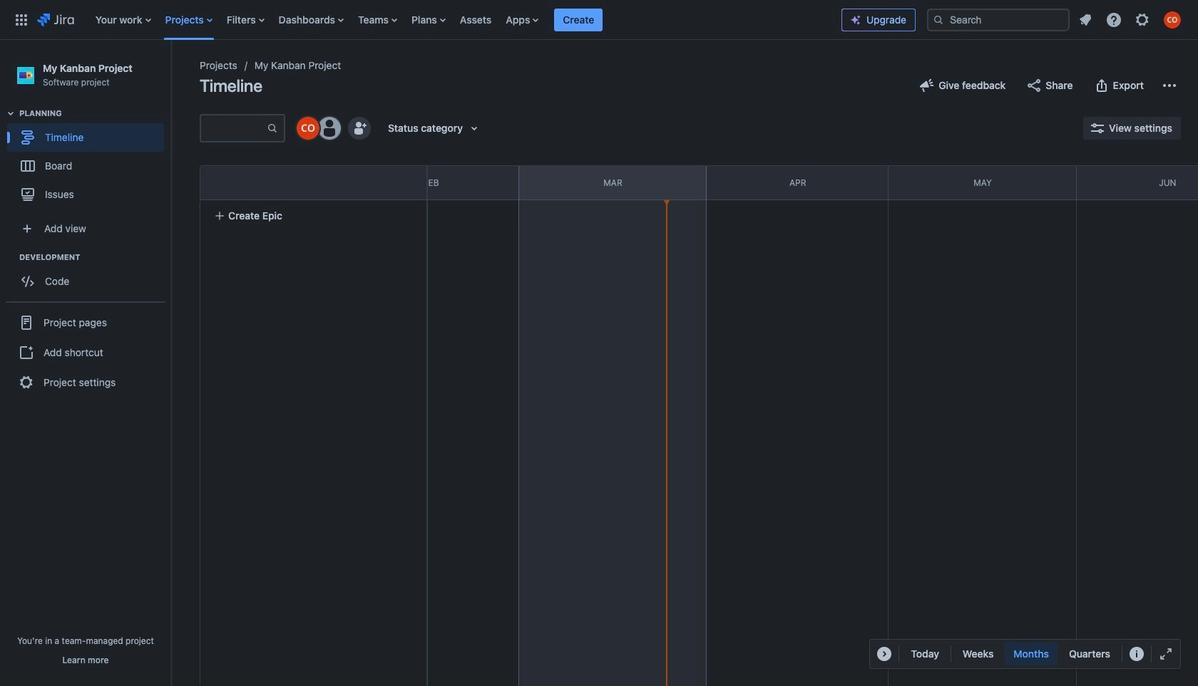 Task type: describe. For each thing, give the bounding box(es) containing it.
column header inside 'timeline' grid
[[155, 166, 343, 200]]

row group inside 'timeline' grid
[[200, 165, 427, 200]]

your profile and settings image
[[1164, 11, 1181, 28]]

development image
[[2, 249, 19, 266]]

sidebar element
[[0, 40, 171, 687]]

Search field
[[927, 8, 1070, 31]]

enter full screen image
[[1158, 646, 1175, 663]]

search image
[[933, 14, 944, 25]]

settings image
[[1134, 11, 1151, 28]]

heading for development icon
[[19, 252, 170, 263]]

notifications image
[[1077, 11, 1094, 28]]



Task type: locate. For each thing, give the bounding box(es) containing it.
export icon image
[[1093, 77, 1110, 94]]

Search timeline text field
[[201, 116, 267, 141]]

sidebar navigation image
[[155, 57, 187, 86]]

appswitcher icon image
[[13, 11, 30, 28]]

None search field
[[927, 8, 1070, 31]]

planning image
[[2, 105, 19, 122]]

column header
[[155, 166, 343, 200]]

list
[[88, 0, 842, 40], [1073, 7, 1190, 32]]

group
[[7, 108, 170, 213], [7, 252, 170, 300], [6, 302, 165, 403], [954, 643, 1119, 666]]

add people image
[[351, 120, 368, 137]]

1 heading from the top
[[19, 108, 170, 119]]

heading
[[19, 108, 170, 119], [19, 252, 170, 263]]

0 horizontal spatial list
[[88, 0, 842, 40]]

banner
[[0, 0, 1198, 40]]

2 heading from the top
[[19, 252, 170, 263]]

timeline grid
[[155, 165, 1198, 687]]

primary element
[[9, 0, 842, 40]]

1 horizontal spatial list
[[1073, 7, 1190, 32]]

1 vertical spatial heading
[[19, 252, 170, 263]]

heading for planning "icon"
[[19, 108, 170, 119]]

help image
[[1106, 11, 1123, 28]]

row inside 'timeline' grid
[[200, 166, 427, 200]]

row
[[200, 166, 427, 200]]

row group
[[200, 165, 427, 200]]

0 vertical spatial heading
[[19, 108, 170, 119]]

list item
[[554, 0, 603, 40]]

jira image
[[37, 11, 74, 28], [37, 11, 74, 28]]



Task type: vqa. For each thing, say whether or not it's contained in the screenshot.
Global element
no



